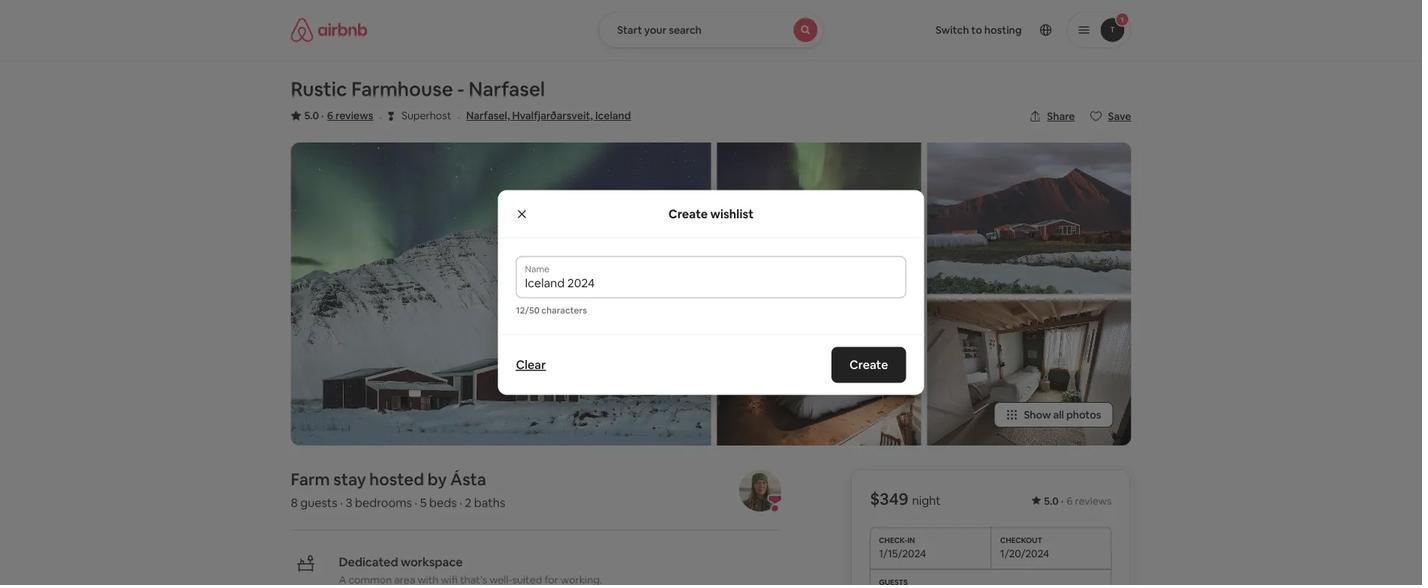 Task type: vqa. For each thing, say whether or not it's contained in the screenshot.
Superhost
yes



Task type: describe. For each thing, give the bounding box(es) containing it.
6 reviews button
[[327, 108, 373, 123]]

1/20/2024
[[1001, 547, 1050, 560]]

8
[[291, 495, 298, 511]]

3
[[346, 495, 352, 511]]

profile element
[[842, 0, 1132, 60]]

12/50
[[516, 304, 540, 316]]

rustic farmhouse - narfasel
[[291, 77, 545, 102]]

save
[[1109, 110, 1132, 123]]

night
[[913, 493, 941, 509]]

$349
[[870, 489, 909, 510]]

-
[[457, 77, 465, 102]]

superhost
[[402, 109, 452, 122]]

1 horizontal spatial reviews
[[1076, 495, 1112, 508]]

your
[[645, 23, 667, 37]]

0 horizontal spatial 5.0 · 6 reviews
[[304, 109, 373, 122]]

󰀃
[[388, 108, 394, 123]]

create wishlist
[[669, 206, 754, 221]]

start your search button
[[599, 12, 824, 48]]

hvalfjarðarsveit,
[[512, 109, 593, 122]]

share
[[1048, 110, 1076, 123]]

loft bedroom with king size mattress. safety railings have been added to the loft since this photo was taken. important note: the ladder up to the loft is pretty steep and narrow, so it's not accessible to everyone. image
[[717, 300, 922, 446]]

characters
[[542, 304, 587, 316]]

5
[[420, 495, 427, 511]]

1 vertical spatial 5.0
[[1045, 495, 1059, 508]]

1 vertical spatial 5.0 · 6 reviews
[[1045, 495, 1112, 508]]

wishlist
[[711, 206, 754, 221]]

search
[[669, 23, 702, 37]]

farm stay hosted by ásta 8 guests · 3 bedrooms · 5 beds · 2 baths
[[291, 469, 506, 511]]

clear
[[516, 357, 546, 373]]

photo taken in september of the farm house & barn. image
[[928, 143, 1132, 294]]

narfasel
[[469, 77, 545, 102]]

baths
[[474, 495, 506, 511]]

start
[[618, 23, 642, 37]]

share button
[[1024, 104, 1082, 129]]

dedicated workspace
[[339, 554, 463, 570]]

· inside · narfasel, hvalfjarðarsveit, iceland
[[458, 109, 460, 125]]

12/50 characters
[[516, 304, 587, 316]]

guests
[[301, 495, 338, 511]]



Task type: locate. For each thing, give the bounding box(es) containing it.
stay
[[334, 469, 366, 490]]

5.0 · 6 reviews up 1/20/2024
[[1045, 495, 1112, 508]]

0 vertical spatial 6
[[327, 109, 333, 122]]

0 vertical spatial 5.0 · 6 reviews
[[304, 109, 373, 122]]

show
[[1024, 408, 1052, 422]]

by ásta
[[428, 469, 487, 490]]

beds
[[429, 495, 457, 511]]

0 vertical spatial 5.0
[[304, 109, 319, 122]]

1 horizontal spatial 5.0
[[1045, 495, 1059, 508]]

iceland
[[596, 109, 631, 122]]

1 vertical spatial reviews
[[1076, 495, 1112, 508]]

save button
[[1085, 104, 1138, 129]]

5.0 down rustic
[[304, 109, 319, 122]]

5.0 up 1/20/2024
[[1045, 495, 1059, 508]]

1 horizontal spatial 5.0 · 6 reviews
[[1045, 495, 1112, 508]]

0 horizontal spatial 6
[[327, 109, 333, 122]]

$349 night
[[870, 489, 941, 510]]

all
[[1054, 408, 1065, 422]]

None text field
[[525, 276, 898, 291]]

farm
[[291, 469, 330, 490]]

0 horizontal spatial create
[[669, 206, 708, 221]]

create
[[669, 206, 708, 221], [850, 357, 889, 373]]

1 horizontal spatial create
[[850, 357, 889, 373]]

create button
[[832, 347, 907, 383]]

start your search
[[618, 23, 702, 37]]

1 vertical spatial 6
[[1067, 495, 1073, 508]]

Start your search search field
[[599, 12, 824, 48]]

workspace
[[401, 554, 463, 570]]

·
[[321, 109, 324, 122], [380, 109, 382, 125], [458, 109, 460, 125], [1061, 495, 1064, 508], [340, 495, 343, 511], [415, 495, 418, 511], [460, 495, 462, 511]]

hosted
[[370, 469, 424, 490]]

narfasel, hvalfjarðarsveit, iceland button
[[466, 107, 631, 125]]

rustic
[[291, 77, 347, 102]]

northern lights in autumn. image
[[717, 143, 922, 294]]

· narfasel, hvalfjarðarsveit, iceland
[[458, 109, 631, 125]]

none text field inside name this wishlist dialog
[[525, 276, 898, 291]]

rustic farmhouse - narfasel image 1 image
[[291, 143, 711, 446]]

0 vertical spatial create
[[669, 206, 708, 221]]

narfasel,
[[466, 109, 510, 122]]

create inside button
[[850, 357, 889, 373]]

0 horizontal spatial reviews
[[336, 109, 373, 122]]

name this wishlist dialog
[[498, 190, 925, 395]]

clear button
[[509, 350, 554, 380]]

show all photos
[[1024, 408, 1102, 422]]

5.0 · 6 reviews down rustic
[[304, 109, 373, 122]]

single bed room. this room can be set up with one or two single beds. image
[[928, 300, 1132, 446]]

2
[[465, 495, 472, 511]]

bedrooms
[[355, 495, 412, 511]]

1 vertical spatial create
[[850, 357, 889, 373]]

farmhouse
[[352, 77, 453, 102]]

create for create wishlist
[[669, 206, 708, 221]]

create for create
[[850, 357, 889, 373]]

5.0
[[304, 109, 319, 122], [1045, 495, 1059, 508]]

5.0 · 6 reviews
[[304, 109, 373, 122], [1045, 495, 1112, 508]]

1 horizontal spatial 6
[[1067, 495, 1073, 508]]

0 vertical spatial reviews
[[336, 109, 373, 122]]

1/15/2024
[[879, 547, 927, 560]]

show all photos button
[[994, 402, 1114, 428]]

reviews
[[336, 109, 373, 122], [1076, 495, 1112, 508]]

photos
[[1067, 408, 1102, 422]]

6
[[327, 109, 333, 122], [1067, 495, 1073, 508]]

0 horizontal spatial 5.0
[[304, 109, 319, 122]]

ásta is a superhost. learn more about ásta. image
[[739, 470, 781, 512], [739, 470, 781, 512]]

dedicated
[[339, 554, 398, 570]]



